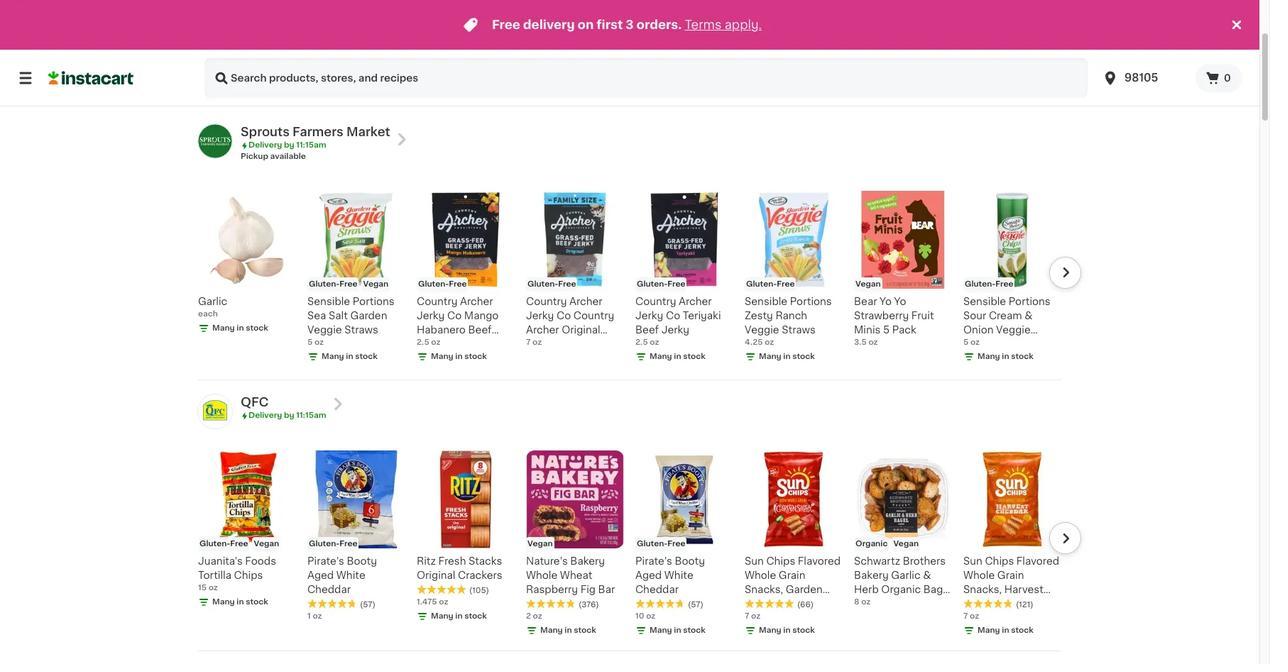 Task type: describe. For each thing, give the bounding box(es) containing it.
sun for sun chips flavored whole grain snacks, harvest cheddar
[[964, 557, 983, 567]]

organic vegan
[[856, 541, 919, 549]]

1.475
[[417, 599, 437, 607]]

chips inside sun chips flavored whole grain snacks, harvest cheddar
[[985, 557, 1014, 567]]

2 98105 button from the left
[[1102, 58, 1188, 98]]

(121)
[[1016, 602, 1034, 610]]

gluten-free vegan for sensible
[[309, 281, 389, 288]]

frozen link
[[517, 43, 571, 60]]

foods
[[245, 557, 276, 567]]

whole for sun chips flavored whole grain snacks, harvest cheddar
[[964, 571, 995, 581]]

juanita's foods tortilla chips 15 oz
[[198, 557, 276, 593]]

pirate's for 1 oz
[[308, 557, 344, 567]]

meat & seafood
[[211, 72, 293, 82]]

many in stock down sensible portions sour cream & onion veggie chips
[[978, 353, 1034, 361]]

candy
[[637, 47, 671, 57]]

orders.
[[637, 19, 682, 31]]

straws inside sensible portions sea salt garden veggie straws 5 oz
[[345, 325, 378, 335]]

garlic each
[[198, 297, 227, 318]]

gluten-free vegan for juanita's
[[200, 541, 279, 549]]

personal care
[[697, 47, 769, 57]]

limited time offer region
[[0, 0, 1229, 50]]

sensible portions sour cream & onion veggie chips
[[964, 297, 1051, 349]]

vegan up bear on the right
[[856, 281, 881, 288]]

7 oz for sun chips flavored whole grain snacks, garden salsa
[[745, 613, 761, 621]]

first
[[597, 19, 623, 31]]

many down salsa
[[759, 627, 782, 635]]

country for country archer jerky co country archer original beef jerky
[[526, 297, 567, 307]]

herb
[[854, 585, 879, 595]]

health & medicine
[[345, 47, 440, 57]]

(105)
[[469, 588, 489, 595]]

3
[[626, 19, 634, 31]]

white for 1 oz
[[336, 571, 366, 581]]

2 delivery from the top
[[249, 412, 282, 420]]

Search field
[[205, 58, 1088, 98]]

10 oz
[[636, 613, 656, 621]]

available
[[270, 153, 306, 161]]

care
[[744, 47, 769, 57]]

meat & seafood link
[[201, 69, 303, 86]]

original inside country archer jerky co country archer original beef jerky
[[562, 325, 601, 335]]

many down 2.5 oz
[[431, 353, 454, 361]]

2.5 oz
[[417, 339, 441, 347]]

baby link
[[309, 69, 355, 86]]

health & medicine link
[[335, 43, 450, 60]]

8
[[854, 599, 860, 607]]

0
[[1224, 73, 1232, 83]]

salsa
[[745, 600, 772, 610]]

veggie inside sensible portions zesty ranch veggie straws 4.25 oz
[[745, 325, 780, 335]]

snacks
[[587, 47, 624, 57]]

beauty
[[794, 47, 831, 57]]

many in stock down sensible portions zesty ranch veggie straws 4.25 oz
[[759, 353, 815, 361]]

4.25
[[745, 339, 763, 347]]

sensible portions sea salt garden veggie straws 5 oz
[[308, 297, 395, 347]]

1 by from the top
[[284, 141, 294, 149]]

terms
[[685, 19, 722, 31]]

whole for sun chips flavored whole grain snacks, garden salsa
[[745, 571, 776, 581]]

country archer jerky co mango habanero beef jerky
[[417, 297, 499, 349]]

oz inside sensible portions sea salt garden veggie straws 5 oz
[[315, 339, 324, 347]]

oz inside sensible portions zesty ranch veggie straws 4.25 oz
[[765, 339, 774, 347]]

sprouts
[[241, 126, 290, 138]]

sun for sun chips flavored whole grain snacks, garden salsa
[[745, 557, 764, 567]]

portions for sensible portions sea salt garden veggie straws
[[353, 297, 395, 307]]

cheddar for 1 oz
[[308, 585, 351, 595]]

(57) for 10 oz
[[688, 602, 704, 610]]

crackers
[[458, 571, 503, 581]]

snacks, for cheddar
[[964, 585, 1002, 595]]

apply.
[[725, 19, 762, 31]]

98105
[[1125, 72, 1159, 83]]

grain for garden
[[779, 571, 806, 581]]

white for 10 oz
[[665, 571, 694, 581]]

household
[[856, 47, 912, 57]]

minis
[[854, 325, 881, 335]]

tortilla
[[198, 571, 231, 581]]

cheddar for 10 oz
[[636, 585, 679, 595]]

snacks & candy link
[[577, 43, 681, 60]]

many down country archer jerky co teriyaki beef jerky 2.5 oz
[[650, 353, 672, 361]]

15
[[198, 585, 207, 593]]

flavored for sun chips flavored whole grain snacks, harvest cheddar
[[1017, 557, 1060, 567]]

booty for 1 oz
[[347, 557, 377, 567]]

1 delivery from the top
[[249, 141, 282, 149]]

bear yo yo strawberry fruit minis 5 pack 3.5 oz
[[854, 297, 934, 347]]

many in stock down juanita's foods tortilla chips 15 oz
[[212, 599, 268, 607]]

garlic inside schwartz brothers bakery garlic & herb organic bagel chips
[[892, 571, 921, 581]]

sprouts farmers market image
[[198, 124, 232, 158]]

garden inside sensible portions sea salt garden veggie straws 5 oz
[[350, 311, 387, 321]]

pickup available
[[241, 153, 306, 161]]

sun chips flavored whole grain snacks, garden salsa
[[745, 557, 841, 610]]

free delivery on first 3 orders. terms apply.
[[492, 19, 762, 31]]

co for teriyaki
[[666, 311, 681, 321]]

farmers
[[293, 126, 344, 138]]

country for country archer jerky co mango habanero beef jerky
[[417, 297, 458, 307]]

many in stock down sensible portions sea salt garden veggie straws 5 oz
[[322, 353, 378, 361]]

personal care link
[[687, 43, 779, 60]]

sensible for sea
[[308, 297, 350, 307]]

1
[[308, 613, 311, 621]]

habanero
[[417, 325, 466, 335]]

beverages link
[[928, 43, 1002, 60]]

2 by from the top
[[284, 412, 294, 420]]

alcohol link
[[361, 69, 420, 86]]

fig
[[581, 585, 596, 595]]

schwartz brothers bakery garlic & herb organic bagel chips
[[854, 557, 952, 610]]

1 delivery by 11:15am from the top
[[249, 141, 326, 149]]

country archer jerky co teriyaki beef jerky 2.5 oz
[[636, 297, 721, 347]]

chips inside schwartz brothers bakery garlic & herb organic bagel chips
[[854, 600, 883, 610]]

organic inside schwartz brothers bakery garlic & herb organic bagel chips
[[882, 585, 921, 595]]

sensible for sour
[[964, 297, 1007, 307]]

chips inside juanita's foods tortilla chips 15 oz
[[234, 571, 263, 581]]

portions for sensible portions zesty ranch veggie straws
[[790, 297, 832, 307]]

portions inside sensible portions sour cream & onion veggie chips
[[1009, 297, 1051, 307]]

alcohol
[[371, 72, 410, 82]]

2 oz
[[526, 613, 542, 621]]

produce link
[[266, 43, 329, 60]]

many in stock down the (121)
[[978, 627, 1034, 635]]

item carousel region for sprouts farmers market
[[178, 185, 1082, 374]]

many down 4.25
[[759, 353, 782, 361]]

0 horizontal spatial garlic
[[198, 297, 227, 307]]

vegan up nature's
[[528, 541, 553, 549]]

health
[[345, 47, 379, 57]]

many down 5 oz
[[978, 353, 1000, 361]]

juanita's
[[198, 557, 243, 567]]

pirate's booty aged white cheddar for 1 oz
[[308, 557, 377, 595]]

many in stock down (376)
[[540, 627, 596, 635]]

qfc
[[241, 397, 269, 408]]

garden inside sun chips flavored whole grain snacks, garden salsa
[[786, 585, 823, 595]]

free inside 'limited time offer' region
[[492, 19, 521, 31]]

many down 10 oz
[[650, 627, 672, 635]]

market
[[347, 126, 390, 138]]

sun chips flavored whole grain snacks, harvest cheddar
[[964, 557, 1060, 610]]

archer for country
[[570, 297, 603, 307]]

country archer jerky co country archer original beef jerky
[[526, 297, 615, 349]]

oz inside country archer jerky co teriyaki beef jerky 2.5 oz
[[650, 339, 659, 347]]

bakery link
[[455, 43, 511, 60]]

each
[[198, 310, 218, 318]]

meat
[[211, 72, 237, 82]]

baby
[[319, 72, 345, 82]]

personal
[[697, 47, 742, 57]]

harvest
[[1005, 585, 1044, 595]]

pirate's booty aged white cheddar for 10 oz
[[636, 557, 705, 595]]

snacks & candy
[[587, 47, 671, 57]]

teriyaki
[[683, 311, 721, 321]]

veggie inside sensible portions sour cream & onion veggie chips
[[996, 325, 1031, 335]]

1 98105 button from the left
[[1094, 58, 1196, 98]]



Task type: vqa. For each thing, say whether or not it's contained in the screenshot.
(5.38K)'s "STOCK"
no



Task type: locate. For each thing, give the bounding box(es) containing it.
0 vertical spatial by
[[284, 141, 294, 149]]

delivery
[[523, 19, 575, 31]]

10
[[636, 613, 645, 621]]

0 horizontal spatial original
[[417, 571, 456, 581]]

many in stock down (66) at bottom right
[[759, 627, 815, 635]]

0 horizontal spatial sun
[[745, 557, 764, 567]]

popular link
[[201, 43, 260, 60]]

2 11:15am from the top
[[296, 412, 326, 420]]

7 oz
[[526, 339, 542, 347], [745, 613, 761, 621], [964, 613, 980, 621]]

1 horizontal spatial 2.5
[[636, 339, 648, 347]]

aged up '1 oz'
[[308, 571, 334, 581]]

bakery up the wheat
[[571, 557, 605, 567]]

1 horizontal spatial booty
[[675, 557, 705, 567]]

straws down ranch
[[782, 325, 816, 335]]

bakery inside nature's bakery whole wheat raspberry fig bar
[[571, 557, 605, 567]]

raspberry
[[526, 585, 578, 595]]

1 11:15am from the top
[[296, 141, 326, 149]]

1 vertical spatial delivery by 11:15am
[[249, 412, 326, 420]]

snacks, inside sun chips flavored whole grain snacks, garden salsa
[[745, 585, 784, 595]]

1 co from the left
[[447, 311, 462, 321]]

many in stock down country archer jerky co teriyaki beef jerky 2.5 oz
[[650, 353, 706, 361]]

country inside country archer jerky co mango habanero beef jerky
[[417, 297, 458, 307]]

vegan up foods
[[254, 541, 279, 549]]

2 horizontal spatial co
[[666, 311, 681, 321]]

1 horizontal spatial bakery
[[571, 557, 605, 567]]

archer inside country archer jerky co teriyaki beef jerky 2.5 oz
[[679, 297, 712, 307]]

oz inside 'bear yo yo strawberry fruit minis 5 pack 3.5 oz'
[[869, 339, 878, 347]]

sun right brothers
[[964, 557, 983, 567]]

grain inside sun chips flavored whole grain snacks, garden salsa
[[779, 571, 806, 581]]

1 horizontal spatial aged
[[636, 571, 662, 581]]

0 horizontal spatial flavored
[[798, 557, 841, 567]]

pickup
[[241, 153, 268, 161]]

1 vertical spatial organic
[[882, 585, 921, 595]]

1 straws from the left
[[345, 325, 378, 335]]

1 2.5 from the left
[[417, 339, 429, 347]]

2 vertical spatial bakery
[[854, 571, 889, 581]]

white
[[336, 571, 366, 581], [665, 571, 694, 581]]

0 vertical spatial delivery by 11:15am
[[249, 141, 326, 149]]

schwartz
[[854, 557, 901, 567]]

1 horizontal spatial flavored
[[1017, 557, 1060, 567]]

produce
[[276, 47, 319, 57]]

co for mango
[[447, 311, 462, 321]]

2.5
[[417, 339, 429, 347], [636, 339, 648, 347]]

pirate's booty aged white cheddar up '1 oz'
[[308, 557, 377, 595]]

veggie inside sensible portions sea salt garden veggie straws 5 oz
[[308, 325, 342, 335]]

2 item carousel region from the top
[[178, 446, 1082, 646]]

aged for 1 oz
[[308, 571, 334, 581]]

1 snacks, from the left
[[745, 585, 784, 595]]

snacks, inside sun chips flavored whole grain snacks, harvest cheddar
[[964, 585, 1002, 595]]

5 down sea
[[308, 339, 313, 347]]

medicine
[[392, 47, 440, 57]]

cheddar left the (121)
[[964, 600, 1007, 610]]

sensible up zesty
[[745, 297, 788, 307]]

pirate's booty aged white cheddar up 10 oz
[[636, 557, 705, 595]]

co for country
[[557, 311, 571, 321]]

(57) left salsa
[[688, 602, 704, 610]]

1 flavored from the left
[[798, 557, 841, 567]]

onion
[[964, 325, 994, 335]]

archer inside country archer jerky co mango habanero beef jerky
[[460, 297, 493, 307]]

grain inside sun chips flavored whole grain snacks, harvest cheddar
[[998, 571, 1025, 581]]

1 booty from the left
[[347, 557, 377, 567]]

flavored inside sun chips flavored whole grain snacks, garden salsa
[[798, 557, 841, 567]]

sensible portions zesty ranch veggie straws 4.25 oz
[[745, 297, 832, 347]]

chips inside sun chips flavored whole grain snacks, garden salsa
[[767, 557, 796, 567]]

1 horizontal spatial snacks,
[[964, 585, 1002, 595]]

0 horizontal spatial whole
[[526, 571, 558, 581]]

chips up salsa
[[767, 557, 796, 567]]

1 horizontal spatial 7 oz
[[745, 613, 761, 621]]

seafood
[[250, 72, 293, 82]]

1 oz
[[308, 613, 322, 621]]

many
[[212, 325, 235, 332], [322, 353, 344, 361], [431, 353, 454, 361], [650, 353, 672, 361], [759, 353, 782, 361], [978, 353, 1000, 361], [212, 599, 235, 607], [431, 613, 454, 621], [540, 627, 563, 635], [650, 627, 672, 635], [759, 627, 782, 635], [978, 627, 1000, 635]]

cheddar up '1 oz'
[[308, 585, 351, 595]]

bakery inside schwartz brothers bakery garlic & herb organic bagel chips
[[854, 571, 889, 581]]

1 white from the left
[[336, 571, 366, 581]]

straws
[[345, 325, 378, 335], [782, 325, 816, 335]]

oz
[[315, 339, 324, 347], [431, 339, 441, 347], [533, 339, 542, 347], [650, 339, 659, 347], [765, 339, 774, 347], [869, 339, 878, 347], [971, 339, 980, 347], [209, 585, 218, 593], [439, 599, 448, 607], [862, 599, 871, 607], [313, 613, 322, 621], [533, 613, 542, 621], [646, 613, 656, 621], [751, 613, 761, 621], [970, 613, 980, 621]]

sun up salsa
[[745, 557, 764, 567]]

2.5 inside country archer jerky co teriyaki beef jerky 2.5 oz
[[636, 339, 648, 347]]

ritz fresh stacks original crackers
[[417, 557, 503, 581]]

5 down 'strawberry'
[[883, 325, 890, 335]]

0 horizontal spatial straws
[[345, 325, 378, 335]]

0 horizontal spatial portions
[[353, 297, 395, 307]]

organic up schwartz
[[856, 541, 888, 549]]

delivery down qfc
[[249, 412, 282, 420]]

5 down onion at the right of the page
[[964, 339, 969, 347]]

1 horizontal spatial garden
[[786, 585, 823, 595]]

delivery by 11:15am up available at the top left of page
[[249, 141, 326, 149]]

sea
[[308, 311, 326, 321]]

1 item carousel region from the top
[[178, 185, 1082, 374]]

sun inside sun chips flavored whole grain snacks, garden salsa
[[745, 557, 764, 567]]

organic right herb
[[882, 585, 921, 595]]

flavored for sun chips flavored whole grain snacks, garden salsa
[[798, 557, 841, 567]]

archer for mango
[[460, 297, 493, 307]]

delivery by 11:15am down qfc
[[249, 412, 326, 420]]

(57) left 1.475
[[360, 602, 376, 610]]

veggie down zesty
[[745, 325, 780, 335]]

1 vertical spatial item carousel region
[[178, 446, 1082, 646]]

1 horizontal spatial co
[[557, 311, 571, 321]]

item carousel region
[[178, 185, 1082, 374], [178, 446, 1082, 646]]

beef inside country archer jerky co country archer original beef jerky
[[526, 339, 550, 349]]

1 vertical spatial delivery
[[249, 412, 282, 420]]

0 vertical spatial item carousel region
[[178, 185, 1082, 374]]

gluten-free vegan up salt
[[309, 281, 389, 288]]

2 horizontal spatial cheddar
[[964, 600, 1007, 610]]

1 horizontal spatial pirate's
[[636, 557, 672, 567]]

2 booty from the left
[[675, 557, 705, 567]]

many down tortilla on the left bottom of the page
[[212, 599, 235, 607]]

gluten-free
[[418, 281, 467, 288], [528, 281, 576, 288], [637, 281, 686, 288], [746, 281, 795, 288], [965, 281, 1014, 288], [309, 541, 358, 549], [637, 541, 686, 549]]

cheddar
[[308, 585, 351, 595], [636, 585, 679, 595], [964, 600, 1007, 610]]

sensible inside sensible portions zesty ranch veggie straws 4.25 oz
[[745, 297, 788, 307]]

in
[[237, 325, 244, 332], [346, 353, 353, 361], [455, 353, 463, 361], [674, 353, 682, 361], [784, 353, 791, 361], [1002, 353, 1010, 361], [237, 599, 244, 607], [455, 613, 463, 621], [565, 627, 572, 635], [674, 627, 682, 635], [784, 627, 791, 635], [1002, 627, 1010, 635]]

grain up harvest
[[998, 571, 1025, 581]]

many in stock
[[212, 325, 268, 332], [322, 353, 378, 361], [431, 353, 487, 361], [650, 353, 706, 361], [759, 353, 815, 361], [978, 353, 1034, 361], [212, 599, 268, 607], [431, 613, 487, 621], [540, 627, 596, 635], [650, 627, 706, 635], [759, 627, 815, 635], [978, 627, 1034, 635]]

fruit
[[912, 311, 934, 321]]

co inside country archer jerky co mango habanero beef jerky
[[447, 311, 462, 321]]

1 aged from the left
[[308, 571, 334, 581]]

& down brothers
[[923, 571, 931, 581]]

by
[[284, 141, 294, 149], [284, 412, 294, 420]]

1 yo from the left
[[880, 297, 892, 307]]

7 oz for sun chips flavored whole grain snacks, harvest cheddar
[[964, 613, 980, 621]]

pack
[[893, 325, 917, 335]]

garlic down brothers
[[892, 571, 921, 581]]

0 horizontal spatial gluten-free vegan
[[200, 541, 279, 549]]

flavored up (66) at bottom right
[[798, 557, 841, 567]]

0 horizontal spatial garden
[[350, 311, 387, 321]]

aged for 10 oz
[[636, 571, 662, 581]]

veggie down sea
[[308, 325, 342, 335]]

beauty link
[[784, 43, 841, 60]]

1 horizontal spatial original
[[562, 325, 601, 335]]

0 vertical spatial bakery
[[465, 47, 501, 57]]

0 horizontal spatial aged
[[308, 571, 334, 581]]

1 horizontal spatial 5
[[883, 325, 890, 335]]

2 portions from the left
[[790, 297, 832, 307]]

1 horizontal spatial portions
[[790, 297, 832, 307]]

wheat
[[560, 571, 593, 581]]

popular
[[211, 47, 250, 57]]

item carousel region for qfc
[[178, 446, 1082, 646]]

straws inside sensible portions zesty ranch veggie straws 4.25 oz
[[782, 325, 816, 335]]

1 horizontal spatial grain
[[998, 571, 1025, 581]]

1 horizontal spatial yo
[[895, 297, 907, 307]]

0 horizontal spatial (57)
[[360, 602, 376, 610]]

bar
[[598, 585, 615, 595]]

2
[[526, 613, 531, 621]]

1 vertical spatial garden
[[786, 585, 823, 595]]

1 vertical spatial garlic
[[892, 571, 921, 581]]

country inside country archer jerky co teriyaki beef jerky 2.5 oz
[[636, 297, 676, 307]]

bakery up herb
[[854, 571, 889, 581]]

0 horizontal spatial 2.5
[[417, 339, 429, 347]]

3 sensible from the left
[[964, 297, 1007, 307]]

original
[[562, 325, 601, 335], [417, 571, 456, 581]]

household link
[[847, 43, 922, 60]]

aged up 10 oz
[[636, 571, 662, 581]]

1 pirate's from the left
[[308, 557, 344, 567]]

many in stock down 1.475 oz
[[431, 613, 487, 621]]

pirate's
[[308, 557, 344, 567], [636, 557, 672, 567]]

portions inside sensible portions sea salt garden veggie straws 5 oz
[[353, 297, 395, 307]]

2 horizontal spatial beef
[[636, 325, 659, 335]]

& left candy
[[627, 47, 635, 57]]

many down sun chips flavored whole grain snacks, harvest cheddar
[[978, 627, 1000, 635]]

& right health
[[381, 47, 390, 57]]

0 horizontal spatial 7 oz
[[526, 339, 542, 347]]

bakery
[[465, 47, 501, 57], [571, 557, 605, 567], [854, 571, 889, 581]]

0 vertical spatial delivery
[[249, 141, 282, 149]]

0 horizontal spatial 7
[[526, 339, 531, 347]]

1 horizontal spatial whole
[[745, 571, 776, 581]]

instacart logo image
[[48, 70, 134, 87]]

beef inside country archer jerky co teriyaki beef jerky 2.5 oz
[[636, 325, 659, 335]]

whole inside sun chips flavored whole grain snacks, harvest cheddar
[[964, 571, 995, 581]]

1 vertical spatial bakery
[[571, 557, 605, 567]]

flavored up harvest
[[1017, 557, 1060, 567]]

2 pirate's booty aged white cheddar from the left
[[636, 557, 705, 595]]

0 horizontal spatial pirate's booty aged white cheddar
[[308, 557, 377, 595]]

garden up (66) at bottom right
[[786, 585, 823, 595]]

2 white from the left
[[665, 571, 694, 581]]

flavored
[[798, 557, 841, 567], [1017, 557, 1060, 567]]

1 horizontal spatial pirate's booty aged white cheddar
[[636, 557, 705, 595]]

on
[[578, 19, 594, 31]]

chips inside sensible portions sour cream & onion veggie chips
[[964, 339, 993, 349]]

pirate's up '1 oz'
[[308, 557, 344, 567]]

many down 1.475 oz
[[431, 613, 454, 621]]

straws down salt
[[345, 325, 378, 335]]

1 vertical spatial gluten-free vegan
[[200, 541, 279, 549]]

2 veggie from the left
[[745, 325, 780, 335]]

0 vertical spatial gluten-free vegan
[[309, 281, 389, 288]]

2 horizontal spatial 7
[[964, 613, 968, 621]]

2 co from the left
[[557, 311, 571, 321]]

sensible inside sensible portions sour cream & onion veggie chips
[[964, 297, 1007, 307]]

zesty
[[745, 311, 773, 321]]

2 whole from the left
[[745, 571, 776, 581]]

0 vertical spatial garlic
[[198, 297, 227, 307]]

whole inside sun chips flavored whole grain snacks, garden salsa
[[745, 571, 776, 581]]

grain for harvest
[[998, 571, 1025, 581]]

yo
[[880, 297, 892, 307], [895, 297, 907, 307]]

2 horizontal spatial whole
[[964, 571, 995, 581]]

vegan up brothers
[[894, 541, 919, 549]]

1 vertical spatial original
[[417, 571, 456, 581]]

7 for sun chips flavored whole grain snacks, harvest cheddar
[[964, 613, 968, 621]]

0 horizontal spatial grain
[[779, 571, 806, 581]]

frozen
[[527, 47, 561, 57]]

cheddar inside sun chips flavored whole grain snacks, harvest cheddar
[[964, 600, 1007, 610]]

fresh
[[439, 557, 466, 567]]

1 horizontal spatial veggie
[[745, 325, 780, 335]]

0 horizontal spatial pirate's
[[308, 557, 344, 567]]

delivery down sprouts
[[249, 141, 282, 149]]

0 vertical spatial original
[[562, 325, 601, 335]]

& inside sensible portions sour cream & onion veggie chips
[[1025, 311, 1033, 321]]

2 aged from the left
[[636, 571, 662, 581]]

1 horizontal spatial (57)
[[688, 602, 704, 610]]

2 horizontal spatial veggie
[[996, 325, 1031, 335]]

garden right salt
[[350, 311, 387, 321]]

0 horizontal spatial co
[[447, 311, 462, 321]]

3 portions from the left
[[1009, 297, 1051, 307]]

2 sensible from the left
[[745, 297, 788, 307]]

1 horizontal spatial sensible
[[745, 297, 788, 307]]

1.475 oz
[[417, 599, 448, 607]]

many in stock down 10 oz
[[650, 627, 706, 635]]

2 yo from the left
[[895, 297, 907, 307]]

item carousel region containing juanita's foods tortilla chips
[[178, 446, 1082, 646]]

beef inside country archer jerky co mango habanero beef jerky
[[468, 325, 492, 335]]

gluten-free vegan up 'juanita's'
[[200, 541, 279, 549]]

5 inside 'bear yo yo strawberry fruit minis 5 pack 3.5 oz'
[[883, 325, 890, 335]]

1 sensible from the left
[[308, 297, 350, 307]]

1 whole from the left
[[526, 571, 558, 581]]

chips down onion at the right of the page
[[964, 339, 993, 349]]

5 inside sensible portions sea salt garden veggie straws 5 oz
[[308, 339, 313, 347]]

2 2.5 from the left
[[636, 339, 648, 347]]

chips down foods
[[234, 571, 263, 581]]

1 vertical spatial by
[[284, 412, 294, 420]]

2 horizontal spatial 5
[[964, 339, 969, 347]]

& right meat
[[240, 72, 248, 82]]

qfc image
[[198, 395, 232, 429]]

chips up harvest
[[985, 557, 1014, 567]]

cream
[[989, 311, 1022, 321]]

bakery left frozen link
[[465, 47, 501, 57]]

2 snacks, from the left
[[964, 585, 1002, 595]]

(57)
[[360, 602, 376, 610], [688, 602, 704, 610]]

1 vertical spatial 11:15am
[[296, 412, 326, 420]]

1 horizontal spatial white
[[665, 571, 694, 581]]

0 vertical spatial garden
[[350, 311, 387, 321]]

98105 button
[[1094, 58, 1196, 98], [1102, 58, 1188, 98]]

free
[[492, 19, 521, 31], [340, 281, 358, 288], [449, 281, 467, 288], [558, 281, 576, 288], [668, 281, 686, 288], [777, 281, 795, 288], [996, 281, 1014, 288], [230, 541, 248, 549], [340, 541, 358, 549], [668, 541, 686, 549]]

sensible for zesty
[[745, 297, 788, 307]]

vegan
[[363, 281, 389, 288], [856, 281, 881, 288], [254, 541, 279, 549], [528, 541, 553, 549], [894, 541, 919, 549]]

veggie down cream
[[996, 325, 1031, 335]]

whole
[[526, 571, 558, 581], [745, 571, 776, 581], [964, 571, 995, 581]]

sour
[[964, 311, 987, 321]]

0 horizontal spatial booty
[[347, 557, 377, 567]]

0 horizontal spatial veggie
[[308, 325, 342, 335]]

(57) for 1 oz
[[360, 602, 376, 610]]

many in stock down habanero
[[431, 353, 487, 361]]

1 horizontal spatial beef
[[526, 339, 550, 349]]

many down 2 oz
[[540, 627, 563, 635]]

& for snacks
[[627, 47, 635, 57]]

&
[[381, 47, 390, 57], [627, 47, 635, 57], [240, 72, 248, 82], [1025, 311, 1033, 321], [923, 571, 931, 581]]

2 flavored from the left
[[1017, 557, 1060, 567]]

1 veggie from the left
[[308, 325, 342, 335]]

2 horizontal spatial bakery
[[854, 571, 889, 581]]

2 horizontal spatial 7 oz
[[964, 613, 980, 621]]

2 sun from the left
[[964, 557, 983, 567]]

0 horizontal spatial bakery
[[465, 47, 501, 57]]

0 vertical spatial 11:15am
[[296, 141, 326, 149]]

chips down herb
[[854, 600, 883, 610]]

delivery
[[249, 141, 282, 149], [249, 412, 282, 420]]

sensible up salt
[[308, 297, 350, 307]]

strawberry
[[854, 311, 909, 321]]

sensible inside sensible portions sea salt garden veggie straws 5 oz
[[308, 297, 350, 307]]

grain up (66) at bottom right
[[779, 571, 806, 581]]

2 pirate's from the left
[[636, 557, 672, 567]]

0 button
[[1196, 64, 1243, 92]]

2 grain from the left
[[998, 571, 1025, 581]]

& right cream
[[1025, 311, 1033, 321]]

co inside country archer jerky co teriyaki beef jerky 2.5 oz
[[666, 311, 681, 321]]

1 horizontal spatial cheddar
[[636, 585, 679, 595]]

sensible up sour
[[964, 297, 1007, 307]]

garlic up each
[[198, 297, 227, 307]]

0 horizontal spatial cheddar
[[308, 585, 351, 595]]

1 horizontal spatial 7
[[745, 613, 750, 621]]

1 pirate's booty aged white cheddar from the left
[[308, 557, 377, 595]]

garlic
[[198, 297, 227, 307], [892, 571, 921, 581]]

archer for teriyaki
[[679, 297, 712, 307]]

aged
[[308, 571, 334, 581], [636, 571, 662, 581]]

0 horizontal spatial sensible
[[308, 297, 350, 307]]

country for country archer jerky co teriyaki beef jerky 2.5 oz
[[636, 297, 676, 307]]

1 portions from the left
[[353, 297, 395, 307]]

1 horizontal spatial garlic
[[892, 571, 921, 581]]

None search field
[[205, 58, 1088, 98]]

whole inside nature's bakery whole wheat raspberry fig bar
[[526, 571, 558, 581]]

0 horizontal spatial snacks,
[[745, 585, 784, 595]]

snacks, left harvest
[[964, 585, 1002, 595]]

ritz
[[417, 557, 436, 567]]

garden
[[350, 311, 387, 321], [786, 585, 823, 595]]

pirate's for 10 oz
[[636, 557, 672, 567]]

0 horizontal spatial 5
[[308, 339, 313, 347]]

3 whole from the left
[[964, 571, 995, 581]]

nature's bakery whole wheat raspberry fig bar
[[526, 557, 615, 595]]

booty for 10 oz
[[675, 557, 705, 567]]

snacks, for salsa
[[745, 585, 784, 595]]

sun inside sun chips flavored whole grain snacks, harvest cheddar
[[964, 557, 983, 567]]

booty
[[347, 557, 377, 567], [675, 557, 705, 567]]

pirate's booty aged white cheddar
[[308, 557, 377, 595], [636, 557, 705, 595]]

item carousel region containing garlic
[[178, 185, 1082, 374]]

oz inside juanita's foods tortilla chips 15 oz
[[209, 585, 218, 593]]

portions inside sensible portions zesty ranch veggie straws 4.25 oz
[[790, 297, 832, 307]]

1 horizontal spatial sun
[[964, 557, 983, 567]]

0 horizontal spatial yo
[[880, 297, 892, 307]]

snacks, up salsa
[[745, 585, 784, 595]]

1 horizontal spatial gluten-free vegan
[[309, 281, 389, 288]]

original inside "ritz fresh stacks original crackers"
[[417, 571, 456, 581]]

cheddar up 10 oz
[[636, 585, 679, 595]]

1 (57) from the left
[[360, 602, 376, 610]]

& for health
[[381, 47, 390, 57]]

3.5
[[854, 339, 867, 347]]

3 veggie from the left
[[996, 325, 1031, 335]]

0 vertical spatial organic
[[856, 541, 888, 549]]

2 straws from the left
[[782, 325, 816, 335]]

(66)
[[798, 602, 814, 610]]

2 horizontal spatial sensible
[[964, 297, 1007, 307]]

stacks
[[469, 557, 502, 567]]

delivery by 11:15am
[[249, 141, 326, 149], [249, 412, 326, 420]]

& inside schwartz brothers bakery garlic & herb organic bagel chips
[[923, 571, 931, 581]]

many in stock down garlic each
[[212, 325, 268, 332]]

1 sun from the left
[[745, 557, 764, 567]]

7 for sun chips flavored whole grain snacks, garden salsa
[[745, 613, 750, 621]]

0 horizontal spatial beef
[[468, 325, 492, 335]]

2 delivery by 11:15am from the top
[[249, 412, 326, 420]]

2 horizontal spatial portions
[[1009, 297, 1051, 307]]

co inside country archer jerky co country archer original beef jerky
[[557, 311, 571, 321]]

grain
[[779, 571, 806, 581], [998, 571, 1025, 581]]

0 horizontal spatial white
[[336, 571, 366, 581]]

many down sensible portions sea salt garden veggie straws 5 oz
[[322, 353, 344, 361]]

bear
[[854, 297, 877, 307]]

pirate's up 10 oz
[[636, 557, 672, 567]]

1 grain from the left
[[779, 571, 806, 581]]

sprouts farmers market
[[241, 126, 390, 138]]

vegan up sensible portions sea salt garden veggie straws 5 oz
[[363, 281, 389, 288]]

1 horizontal spatial straws
[[782, 325, 816, 335]]

5
[[883, 325, 890, 335], [308, 339, 313, 347], [964, 339, 969, 347]]

2 (57) from the left
[[688, 602, 704, 610]]

flavored inside sun chips flavored whole grain snacks, harvest cheddar
[[1017, 557, 1060, 567]]

3 co from the left
[[666, 311, 681, 321]]

many down each
[[212, 325, 235, 332]]

& for meat
[[240, 72, 248, 82]]



